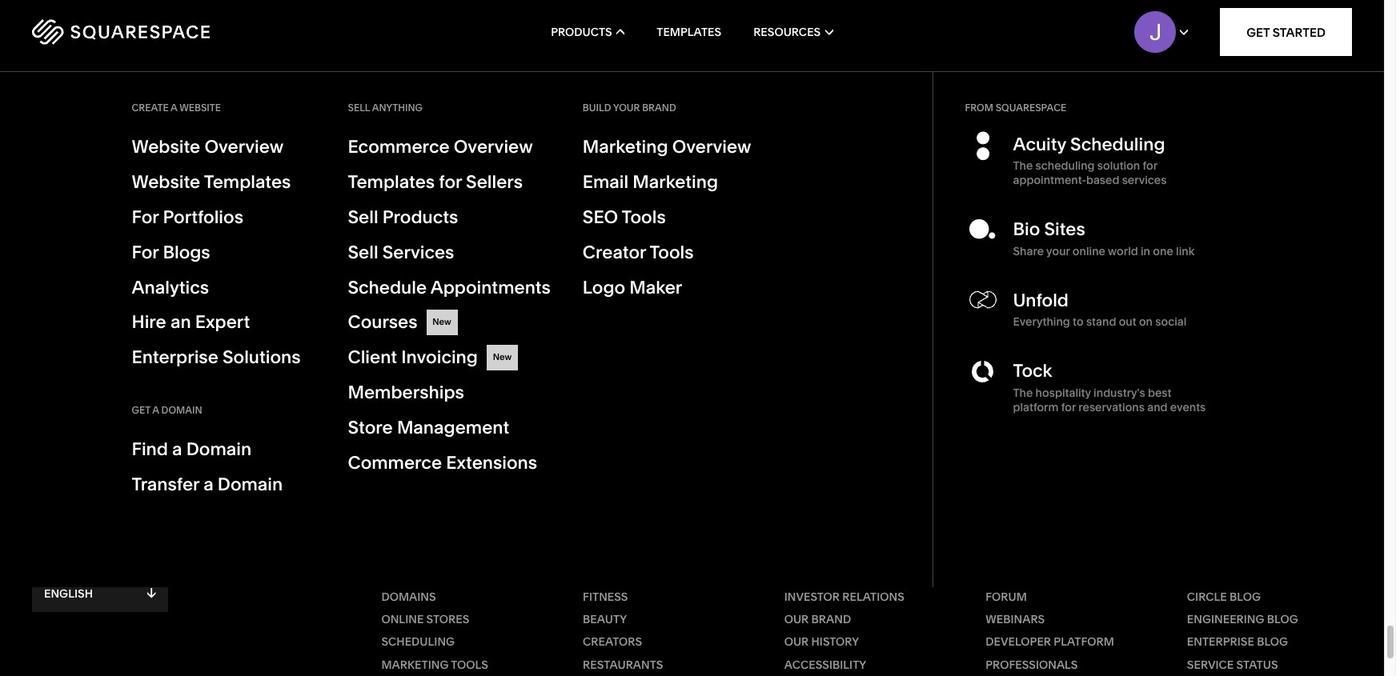 Task type: describe. For each thing, give the bounding box(es) containing it.
professionals link
[[986, 658, 1151, 672]]

appointments
[[430, 277, 551, 298]]

domain for transfer a domain
[[218, 474, 283, 496]]

hire an expert link
[[132, 310, 316, 336]]

services
[[1122, 173, 1167, 188]]

squarespace logo link
[[32, 19, 296, 45]]

services
[[382, 242, 454, 263]]

get for get a domain
[[132, 405, 150, 417]]

appointment-
[[1013, 173, 1086, 188]]

hire
[[132, 312, 166, 333]]

logo maker
[[583, 277, 682, 298]]

resources
[[754, 25, 821, 39]]

marketing for marketing overview
[[583, 136, 668, 158]]

commerce extensions
[[348, 452, 537, 474]]

start your free website trial today
[[32, 76, 752, 243]]

new for client invoicing
[[493, 352, 512, 363]]

get a domain
[[132, 405, 202, 417]]

website inside start your free website trial today
[[493, 76, 752, 171]]

marketing for marketing tools
[[382, 658, 449, 672]]

service status link
[[1187, 658, 1352, 672]]

hire an expert
[[132, 312, 250, 333]]

0 horizontal spatial for
[[439, 171, 462, 193]]

hospitality
[[1036, 386, 1091, 400]]

logo
[[583, 277, 625, 298]]

↓
[[147, 585, 156, 601]]

brand
[[642, 102, 676, 114]]

and
[[1148, 400, 1168, 414]]

a for create
[[171, 102, 177, 114]]

scheduling
[[1071, 134, 1165, 155]]

memberships
[[348, 382, 464, 404]]

events
[[1170, 400, 1206, 414]]

world
[[1108, 244, 1138, 258]]

overview for for
[[454, 136, 533, 158]]

for portfolios link
[[132, 205, 316, 230]]

domain for find a domain
[[186, 439, 252, 461]]

create a website
[[132, 102, 221, 114]]

marketing overview link
[[583, 135, 767, 160]]

website overview
[[132, 136, 284, 158]]

products button
[[551, 0, 625, 64]]

based
[[1086, 173, 1120, 188]]

from
[[965, 102, 994, 114]]

sellers
[[466, 171, 523, 193]]

acuity scheduling the scheduling solution for appointment-based services
[[1013, 134, 1167, 188]]

overview for marketing
[[672, 136, 752, 158]]

anytime.
[[235, 323, 286, 339]]

to
[[1073, 315, 1084, 329]]

card
[[248, 305, 275, 321]]

unfold everything to stand out on social
[[1013, 290, 1187, 329]]

overview for templates
[[204, 136, 284, 158]]

online
[[1073, 244, 1106, 258]]

for for the
[[1061, 400, 1076, 414]]

store
[[348, 417, 393, 439]]

cancel
[[189, 323, 232, 339]]

website templates link
[[132, 170, 316, 195]]

marketing tools link
[[382, 658, 547, 672]]

started
[[1273, 24, 1326, 40]]

acuity
[[1013, 134, 1066, 155]]

marketing overview
[[583, 136, 752, 158]]

products inside button
[[551, 25, 612, 39]]

tools for marketing tools
[[451, 658, 488, 672]]

for for for portfolios
[[132, 206, 159, 228]]

schedule appointments link
[[348, 275, 551, 301]]

email
[[583, 171, 629, 193]]

commerce extensions link
[[348, 451, 551, 476]]

memberships link
[[348, 381, 551, 406]]

the inside the hospitality industry's best platform for reservations and events
[[1013, 386, 1033, 400]]

website overview link
[[132, 135, 316, 160]]

enterprise
[[132, 347, 218, 369]]

1 vertical spatial marketing
[[633, 171, 718, 193]]

store management link
[[348, 416, 551, 441]]

enterprise solutions
[[132, 347, 301, 369]]

commerce
[[348, 452, 442, 474]]

for blogs link
[[132, 240, 316, 265]]

no
[[189, 305, 207, 321]]

today
[[162, 148, 347, 243]]

for portfolios
[[132, 206, 243, 228]]

store management
[[348, 417, 509, 439]]

blogs
[[163, 242, 210, 263]]

link
[[1176, 244, 1195, 258]]

a for get
[[152, 405, 159, 417]]

website for website templates
[[132, 171, 200, 193]]

find
[[132, 439, 168, 461]]

0 horizontal spatial website
[[179, 102, 221, 114]]

schedule appointments
[[348, 277, 551, 298]]

unfold
[[1013, 290, 1069, 311]]

logo maker link
[[583, 275, 767, 301]]

maker
[[630, 277, 682, 298]]

for for acuity
[[1143, 159, 1158, 173]]

industry's
[[1094, 386, 1146, 400]]

solution
[[1098, 159, 1140, 173]]

build
[[583, 102, 611, 114]]

create
[[132, 102, 169, 114]]

templates for templates for sellers
[[348, 171, 435, 193]]

extensions
[[446, 452, 537, 474]]

sites
[[1044, 219, 1086, 241]]

creator tools link
[[583, 240, 767, 265]]

for for for blogs
[[132, 242, 159, 263]]



Task type: vqa. For each thing, say whether or not it's contained in the screenshot.
COURSES at the left
yes



Task type: locate. For each thing, give the bounding box(es) containing it.
website down create a website
[[132, 136, 200, 158]]

portfolios
[[163, 206, 243, 228]]

products
[[551, 25, 612, 39], [382, 206, 458, 228]]

1 vertical spatial domain
[[186, 439, 252, 461]]

1 horizontal spatial products
[[551, 25, 612, 39]]

ecommerce overview
[[348, 136, 533, 158]]

sell for sell products
[[348, 206, 378, 228]]

marketing inside 'link'
[[382, 658, 449, 672]]

a down find a domain link
[[203, 474, 213, 496]]

enterprise solutions link
[[132, 345, 316, 371]]

templates for templates
[[657, 25, 722, 39]]

ecommerce overview link
[[348, 135, 551, 160]]

for down ecommerce overview link
[[439, 171, 462, 193]]

seo tools
[[583, 206, 666, 228]]

2 vertical spatial marketing
[[382, 658, 449, 672]]

find a domain link
[[132, 436, 316, 464]]

1 for from the top
[[132, 206, 159, 228]]

for right solution
[[1143, 159, 1158, 173]]

0 horizontal spatial products
[[382, 206, 458, 228]]

get for get started
[[1247, 24, 1270, 40]]

templates link
[[657, 0, 722, 64]]

a for find
[[172, 439, 182, 461]]

domain down find a domain link
[[218, 474, 283, 496]]

accessibility
[[784, 658, 866, 672]]

share
[[1013, 244, 1044, 258]]

overview up email marketing link
[[672, 136, 752, 158]]

2 vertical spatial tools
[[451, 658, 488, 672]]

0 horizontal spatial new
[[433, 317, 451, 328]]

website for website overview
[[132, 136, 200, 158]]

1 horizontal spatial overview
[[454, 136, 533, 158]]

0 vertical spatial sell
[[348, 102, 370, 114]]

your for share
[[1047, 244, 1070, 258]]

platform
[[1013, 400, 1059, 414]]

tock
[[1013, 360, 1052, 382]]

the hospitality industry's best platform for reservations and events
[[1013, 386, 1206, 414]]

1 vertical spatial for
[[132, 242, 159, 263]]

transfer
[[132, 474, 199, 496]]

tools for seo tools
[[622, 206, 666, 228]]

1 vertical spatial tools
[[650, 242, 694, 263]]

get started link
[[32, 296, 157, 349]]

sell services link
[[348, 240, 551, 265]]

sell up schedule
[[348, 242, 378, 263]]

tools for creator tools
[[650, 242, 694, 263]]

professionals
[[986, 658, 1078, 672]]

for left blogs
[[132, 242, 159, 263]]

2 overview from the left
[[454, 136, 533, 158]]

get started
[[58, 315, 132, 330]]

1 vertical spatial get
[[58, 315, 79, 330]]

an
[[170, 312, 191, 333]]

for
[[132, 206, 159, 228], [132, 242, 159, 263]]

a right create
[[171, 102, 177, 114]]

squarespace
[[996, 102, 1067, 114]]

accessibility link
[[784, 658, 949, 672]]

1 horizontal spatial get
[[132, 405, 150, 417]]

1 overview from the left
[[204, 136, 284, 158]]

0 vertical spatial domain
[[161, 405, 202, 417]]

0 vertical spatial for
[[132, 206, 159, 228]]

seo
[[583, 206, 618, 228]]

website up for portfolios
[[132, 171, 200, 193]]

get started
[[1247, 24, 1326, 40]]

expert
[[195, 312, 250, 333]]

everything
[[1013, 315, 1070, 329]]

new down 'schedule appointments' link
[[433, 317, 451, 328]]

bio sites
[[1013, 219, 1086, 241]]

1 sell from the top
[[348, 102, 370, 114]]

analytics link
[[132, 275, 316, 301]]

sell up sell services at the left top of the page
[[348, 206, 378, 228]]

1 vertical spatial the
[[1013, 386, 1033, 400]]

2 horizontal spatial your
[[1047, 244, 1070, 258]]

0 horizontal spatial overview
[[204, 136, 284, 158]]

new right invoicing
[[493, 352, 512, 363]]

2 sell from the top
[[348, 206, 378, 228]]

invoicing
[[401, 347, 478, 369]]

1 horizontal spatial your
[[613, 102, 640, 114]]

started
[[82, 315, 132, 330]]

3 overview from the left
[[672, 136, 752, 158]]

new
[[433, 317, 451, 328], [493, 352, 512, 363]]

social
[[1156, 315, 1187, 329]]

share your online world in one link
[[1013, 244, 1195, 258]]

a up find
[[152, 405, 159, 417]]

sell
[[348, 102, 370, 114], [348, 206, 378, 228], [348, 242, 378, 263]]

service
[[1187, 658, 1234, 672]]

for inside acuity scheduling the scheduling solution for appointment-based services
[[1143, 159, 1158, 173]]

free
[[352, 76, 480, 171]]

sell for sell anything
[[348, 102, 370, 114]]

email marketing link
[[583, 170, 767, 195]]

your for start
[[194, 76, 337, 171]]

overview up website templates link
[[204, 136, 284, 158]]

2 vertical spatial get
[[132, 405, 150, 417]]

0 horizontal spatial get
[[58, 315, 79, 330]]

your for build
[[613, 102, 640, 114]]

0 vertical spatial get
[[1247, 24, 1270, 40]]

resources button
[[754, 0, 833, 64]]

analytics
[[132, 277, 209, 298]]

0 vertical spatial marketing
[[583, 136, 668, 158]]

get started link
[[1220, 8, 1352, 56]]

1 horizontal spatial templates
[[348, 171, 435, 193]]

client invoicing
[[348, 347, 478, 369]]

2 website from the top
[[132, 171, 200, 193]]

domain for get a domain
[[161, 405, 202, 417]]

products up 'services'
[[382, 206, 458, 228]]

the down the tock
[[1013, 386, 1033, 400]]

overview up sellers
[[454, 136, 533, 158]]

one
[[1153, 244, 1174, 258]]

1 vertical spatial new
[[493, 352, 512, 363]]

for
[[1143, 159, 1158, 173], [439, 171, 462, 193], [1061, 400, 1076, 414]]

in
[[1141, 244, 1151, 258]]

transfer a domain link
[[132, 472, 316, 498]]

required.
[[278, 305, 332, 321]]

2 vertical spatial sell
[[348, 242, 378, 263]]

sell anything
[[348, 102, 423, 114]]

1 horizontal spatial for
[[1061, 400, 1076, 414]]

1 horizontal spatial website
[[493, 76, 752, 171]]

email marketing
[[583, 171, 718, 193]]

templates for sellers link
[[348, 170, 551, 195]]

1 vertical spatial sell
[[348, 206, 378, 228]]

sell services
[[348, 242, 454, 263]]

trial
[[32, 148, 147, 243]]

2 horizontal spatial for
[[1143, 159, 1158, 173]]

credit
[[210, 305, 245, 321]]

for up for blogs
[[132, 206, 159, 228]]

restaurants
[[583, 658, 663, 672]]

2 horizontal spatial overview
[[672, 136, 752, 158]]

templates for sellers
[[348, 171, 523, 193]]

1 website from the top
[[132, 136, 200, 158]]

start
[[32, 76, 180, 171]]

reservations
[[1079, 400, 1145, 414]]

stand
[[1086, 315, 1116, 329]]

status
[[1237, 658, 1278, 672]]

for blogs
[[132, 242, 210, 263]]

0 vertical spatial the
[[1013, 159, 1033, 173]]

sell left anything
[[348, 102, 370, 114]]

domain up find a domain
[[161, 405, 202, 417]]

products up build at the top of the page
[[551, 25, 612, 39]]

sell for sell services
[[348, 242, 378, 263]]

for right platform
[[1061, 400, 1076, 414]]

get for get started
[[58, 315, 79, 330]]

tools inside 'link'
[[451, 658, 488, 672]]

the inside acuity scheduling the scheduling solution for appointment-based services
[[1013, 159, 1033, 173]]

0 vertical spatial products
[[551, 25, 612, 39]]

the down acuity
[[1013, 159, 1033, 173]]

a for transfer
[[203, 474, 213, 496]]

get
[[1247, 24, 1270, 40], [58, 315, 79, 330], [132, 405, 150, 417]]

2 the from the top
[[1013, 386, 1033, 400]]

on
[[1139, 315, 1153, 329]]

1 vertical spatial website
[[132, 171, 200, 193]]

3 sell from the top
[[348, 242, 378, 263]]

2 horizontal spatial templates
[[657, 25, 722, 39]]

website templates
[[132, 171, 291, 193]]

0 horizontal spatial your
[[194, 76, 337, 171]]

a right find
[[172, 439, 182, 461]]

for inside the hospitality industry's best platform for reservations and events
[[1061, 400, 1076, 414]]

domain up transfer a domain link
[[186, 439, 252, 461]]

1 the from the top
[[1013, 159, 1033, 173]]

transfer a domain
[[132, 474, 283, 496]]

overview
[[204, 136, 284, 158], [454, 136, 533, 158], [672, 136, 752, 158]]

0 vertical spatial website
[[132, 136, 200, 158]]

1 horizontal spatial new
[[493, 352, 512, 363]]

2 vertical spatial domain
[[218, 474, 283, 496]]

sell products
[[348, 206, 458, 228]]

1 vertical spatial products
[[382, 206, 458, 228]]

squarespace logo image
[[32, 19, 210, 45]]

0 vertical spatial new
[[433, 317, 451, 328]]

0 horizontal spatial templates
[[204, 171, 291, 193]]

new for courses
[[433, 317, 451, 328]]

your inside start your free website trial today
[[194, 76, 337, 171]]

service status
[[1187, 658, 1278, 672]]

sell products link
[[348, 205, 551, 230]]

0 vertical spatial tools
[[622, 206, 666, 228]]

2 horizontal spatial get
[[1247, 24, 1270, 40]]

2 for from the top
[[132, 242, 159, 263]]



